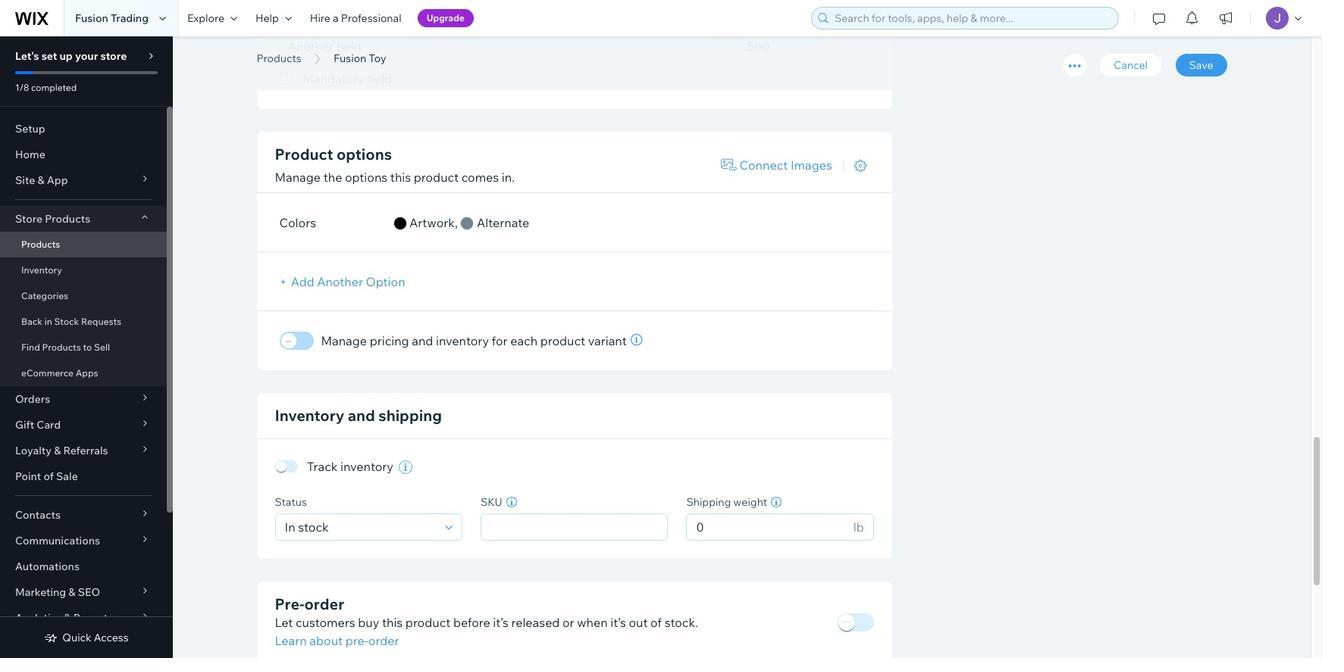 Task type: describe. For each thing, give the bounding box(es) containing it.
images
[[791, 158, 832, 173]]

ecommerce
[[21, 368, 74, 379]]

2 it's from the left
[[610, 615, 626, 630]]

for
[[492, 334, 508, 349]]

sell
[[94, 342, 110, 353]]

e.g., "What would you like engraved on your watch?" text field
[[279, 33, 716, 60]]

find products to sell
[[21, 342, 110, 353]]

categories link
[[0, 284, 167, 309]]

1 vertical spatial manage
[[321, 334, 367, 349]]

released
[[511, 615, 560, 630]]

status
[[275, 495, 307, 509]]

connect
[[739, 158, 788, 173]]

product
[[275, 145, 333, 164]]

up
[[60, 49, 73, 63]]

pricing
[[370, 334, 409, 349]]

requests
[[81, 316, 121, 327]]

buy
[[358, 615, 379, 630]]

hire a professional link
[[301, 0, 411, 36]]

completed
[[31, 82, 77, 93]]

products inside fusion toy form
[[257, 52, 301, 65]]

lb
[[853, 520, 864, 535]]

save
[[1189, 58, 1213, 72]]

shipping weight
[[686, 495, 767, 509]]

stock
[[54, 316, 79, 327]]

automations
[[15, 560, 80, 574]]

pre-
[[275, 595, 304, 614]]

let's
[[15, 49, 39, 63]]

seo
[[78, 586, 100, 600]]

site & app button
[[0, 168, 167, 193]]

fusion toy form
[[173, 0, 1322, 659]]

loyalty & referrals
[[15, 444, 108, 458]]

cancel
[[1114, 58, 1148, 72]]

automations link
[[0, 554, 167, 580]]

point
[[15, 470, 41, 484]]

of inside pre-order let customers buy this product before it's released or when it's out of stock. learn about pre-order
[[650, 615, 662, 630]]

inventory and shipping
[[275, 407, 442, 426]]

fusion toy up mandatory field
[[334, 52, 386, 65]]

this for order
[[382, 615, 403, 630]]

comes
[[461, 170, 499, 185]]

orders
[[15, 393, 50, 406]]

1 vertical spatial options
[[345, 170, 388, 185]]

analytics & reports
[[15, 612, 113, 625]]

fusion trading
[[75, 11, 149, 25]]

& for loyalty
[[54, 444, 61, 458]]

connect images button
[[713, 152, 841, 179]]

1 horizontal spatial and
[[412, 334, 433, 349]]

gift
[[15, 418, 34, 432]]

mandatory
[[303, 72, 365, 87]]

site & app
[[15, 174, 68, 187]]

store
[[15, 212, 42, 226]]

analytics
[[15, 612, 62, 625]]

marketing & seo button
[[0, 580, 167, 606]]

artwork
[[409, 215, 455, 230]]

cancel button
[[1100, 54, 1161, 77]]

store products button
[[0, 206, 167, 232]]

out
[[629, 615, 648, 630]]

alternate
[[477, 215, 529, 230]]

0 vertical spatial options
[[337, 145, 392, 164]]

loyalty
[[15, 444, 52, 458]]

fusion up mandatory field
[[334, 52, 366, 65]]

pre-order let customers buy this product before it's released or when it's out of stock. learn about pre-order
[[275, 595, 698, 649]]

a
[[333, 11, 339, 25]]

gift card
[[15, 418, 61, 432]]

apps
[[76, 368, 98, 379]]

upgrade button
[[417, 9, 474, 27]]

explore
[[187, 11, 224, 25]]

point of sale
[[15, 470, 78, 484]]

in
[[44, 316, 52, 327]]

products up ecommerce apps
[[42, 342, 81, 353]]

marketing & seo
[[15, 586, 100, 600]]

home link
[[0, 142, 167, 168]]

1 vertical spatial and
[[348, 407, 375, 426]]

customers
[[296, 615, 355, 630]]

upgrade
[[427, 12, 465, 24]]

fusion left trading
[[75, 11, 108, 25]]

1/8
[[15, 82, 29, 93]]

track inventory
[[307, 460, 393, 475]]

access
[[94, 631, 129, 645]]

categories
[[21, 290, 68, 302]]



Task type: locate. For each thing, give the bounding box(es) containing it.
product for order
[[405, 615, 451, 630]]

& right site
[[37, 174, 44, 187]]

professional
[[341, 11, 402, 25]]

products inside popup button
[[45, 212, 90, 226]]

sku
[[481, 495, 502, 509]]

0 horizontal spatial inventory
[[21, 265, 62, 276]]

toy
[[350, 33, 396, 67], [369, 52, 386, 65]]

hire
[[310, 11, 330, 25]]

2 vertical spatial product
[[405, 615, 451, 630]]

trading
[[111, 11, 149, 25]]

track
[[307, 460, 338, 475]]

& for marketing
[[68, 586, 75, 600]]

1 vertical spatial this
[[382, 615, 403, 630]]

products down help button
[[257, 52, 301, 65]]

it's
[[493, 615, 509, 630], [610, 615, 626, 630]]

ecommerce apps link
[[0, 361, 167, 387]]

options right the
[[345, 170, 388, 185]]

1 vertical spatial of
[[650, 615, 662, 630]]

None field
[[280, 514, 440, 540], [486, 514, 663, 540], [280, 514, 440, 540], [486, 514, 663, 540]]

add
[[291, 274, 314, 290]]

contacts button
[[0, 503, 167, 528]]

this inside pre-order let customers buy this product before it's released or when it's out of stock. learn about pre-order
[[382, 615, 403, 630]]

& right loyalty
[[54, 444, 61, 458]]

0 vertical spatial inventory
[[436, 334, 489, 349]]

of right the out at the left of page
[[650, 615, 662, 630]]

learn
[[275, 633, 307, 649]]

this for options
[[390, 170, 411, 185]]

quick access button
[[44, 631, 129, 645]]

the
[[323, 170, 342, 185]]

inventory for inventory and shipping
[[275, 407, 344, 426]]

product options manage the options this product comes in.
[[275, 145, 515, 185]]

products link down help button
[[249, 51, 309, 66]]

0.0 number field
[[692, 514, 849, 540]]

0 vertical spatial product
[[414, 170, 459, 185]]

or
[[562, 615, 574, 630]]

1 vertical spatial inventory
[[275, 407, 344, 426]]

1 horizontal spatial it's
[[610, 615, 626, 630]]

field
[[367, 72, 392, 87]]

0 vertical spatial of
[[44, 470, 54, 484]]

card
[[37, 418, 61, 432]]

product left before
[[405, 615, 451, 630]]

None number field
[[739, 33, 818, 60]]

order up customers
[[304, 595, 344, 614]]

0 vertical spatial and
[[412, 334, 433, 349]]

reports
[[73, 612, 113, 625]]

it's left the out at the left of page
[[610, 615, 626, 630]]

before
[[453, 615, 490, 630]]

point of sale link
[[0, 464, 167, 490]]

fusion down hire
[[257, 33, 343, 67]]

let's set up your store
[[15, 49, 127, 63]]

your
[[75, 49, 98, 63]]

1 horizontal spatial inventory
[[436, 334, 489, 349]]

this right buy
[[382, 615, 403, 630]]

fusion toy
[[257, 33, 396, 67], [334, 52, 386, 65]]

gift card button
[[0, 412, 167, 438]]

inventory up track
[[275, 407, 344, 426]]

stock.
[[665, 615, 698, 630]]

products link down the store products
[[0, 232, 167, 258]]

options up the
[[337, 145, 392, 164]]

1 horizontal spatial products link
[[249, 51, 309, 66]]

let
[[275, 615, 293, 630]]

variant
[[588, 334, 627, 349]]

0 vertical spatial products link
[[249, 51, 309, 66]]

0 horizontal spatial order
[[304, 595, 344, 614]]

save button
[[1175, 54, 1227, 77]]

option
[[366, 274, 405, 290]]

this up artwork
[[390, 170, 411, 185]]

inventory for inventory
[[21, 265, 62, 276]]

inventory left for
[[436, 334, 489, 349]]

of
[[44, 470, 54, 484], [650, 615, 662, 630]]

mandatory field
[[303, 72, 392, 87]]

order down buy
[[368, 633, 399, 649]]

ecommerce apps
[[21, 368, 98, 379]]

product right each
[[540, 334, 585, 349]]

add another option
[[291, 274, 405, 290]]

quick
[[62, 631, 91, 645]]

product
[[414, 170, 459, 185], [540, 334, 585, 349], [405, 615, 451, 630]]

0 vertical spatial manage
[[275, 170, 321, 185]]

weight
[[733, 495, 767, 509]]

0 vertical spatial this
[[390, 170, 411, 185]]

0 horizontal spatial of
[[44, 470, 54, 484]]

find products to sell link
[[0, 335, 167, 361]]

in.
[[502, 170, 515, 185]]

1 vertical spatial products link
[[0, 232, 167, 258]]

& left seo
[[68, 586, 75, 600]]

inventory up categories
[[21, 265, 62, 276]]

fusion
[[75, 11, 108, 25], [257, 33, 343, 67], [334, 52, 366, 65]]

products link
[[249, 51, 309, 66], [0, 232, 167, 258]]

1 vertical spatial inventory
[[340, 460, 393, 475]]

sale
[[56, 470, 78, 484]]

shipping
[[686, 495, 731, 509]]

fusion toy up mandatory
[[257, 33, 396, 67]]

0 horizontal spatial it's
[[493, 615, 509, 630]]

1 it's from the left
[[493, 615, 509, 630]]

hire a professional
[[310, 11, 402, 25]]

setup link
[[0, 116, 167, 142]]

& for site
[[37, 174, 44, 187]]

products right store
[[45, 212, 90, 226]]

marketing
[[15, 586, 66, 600]]

learn about pre-order link
[[275, 632, 399, 650]]

0 horizontal spatial inventory
[[340, 460, 393, 475]]

sidebar element
[[0, 36, 173, 659]]

manage
[[275, 170, 321, 185], [321, 334, 367, 349]]

of inside "link"
[[44, 470, 54, 484]]

0 horizontal spatial products link
[[0, 232, 167, 258]]

another
[[317, 274, 363, 290]]

manage inside product options manage the options this product comes in.
[[275, 170, 321, 185]]

info tooltip image
[[631, 335, 643, 347]]

back
[[21, 316, 42, 327]]

product inside product options manage the options this product comes in.
[[414, 170, 459, 185]]

manage down product
[[275, 170, 321, 185]]

product inside pre-order let customers buy this product before it's released or when it's out of stock. learn about pre-order
[[405, 615, 451, 630]]

add another option button
[[279, 268, 423, 296]]

Search for tools, apps, help & more... field
[[830, 8, 1114, 29]]

inventory inside inventory link
[[21, 265, 62, 276]]

loyalty & referrals button
[[0, 438, 167, 464]]

inventory link
[[0, 258, 167, 284]]

product left comes on the left of page
[[414, 170, 459, 185]]

referrals
[[63, 444, 108, 458]]

shipping
[[379, 407, 442, 426]]

1 horizontal spatial of
[[650, 615, 662, 630]]

product for options
[[414, 170, 459, 185]]

and right pricing on the bottom left
[[412, 334, 433, 349]]

manage left pricing on the bottom left
[[321, 334, 367, 349]]

product for pricing
[[540, 334, 585, 349]]

find
[[21, 342, 40, 353]]

back in stock requests
[[21, 316, 121, 327]]

link images image
[[721, 160, 737, 172]]

manage pricing and inventory for each product variant
[[321, 334, 627, 349]]

this
[[390, 170, 411, 185], [382, 615, 403, 630]]

0 horizontal spatial and
[[348, 407, 375, 426]]

and left shipping
[[348, 407, 375, 426]]

help button
[[246, 0, 301, 36]]

1/8 completed
[[15, 82, 77, 93]]

site
[[15, 174, 35, 187]]

app
[[47, 174, 68, 187]]

connect images
[[739, 158, 832, 173]]

it's right before
[[493, 615, 509, 630]]

inventory right track
[[340, 460, 393, 475]]

& up quick
[[64, 612, 71, 625]]

0 vertical spatial inventory
[[21, 265, 62, 276]]

1 vertical spatial order
[[368, 633, 399, 649]]

set
[[41, 49, 57, 63]]

,
[[455, 215, 458, 230]]

back in stock requests link
[[0, 309, 167, 335]]

about
[[310, 633, 343, 649]]

inventory inside fusion toy form
[[275, 407, 344, 426]]

& for analytics
[[64, 612, 71, 625]]

1 vertical spatial product
[[540, 334, 585, 349]]

1 horizontal spatial order
[[368, 633, 399, 649]]

of left the sale
[[44, 470, 54, 484]]

products down store
[[21, 239, 60, 250]]

communications button
[[0, 528, 167, 554]]

each
[[510, 334, 538, 349]]

1 horizontal spatial inventory
[[275, 407, 344, 426]]

colors
[[279, 215, 316, 230]]

this inside product options manage the options this product comes in.
[[390, 170, 411, 185]]

0 vertical spatial order
[[304, 595, 344, 614]]



Task type: vqa. For each thing, say whether or not it's contained in the screenshot.
top Products "link"
yes



